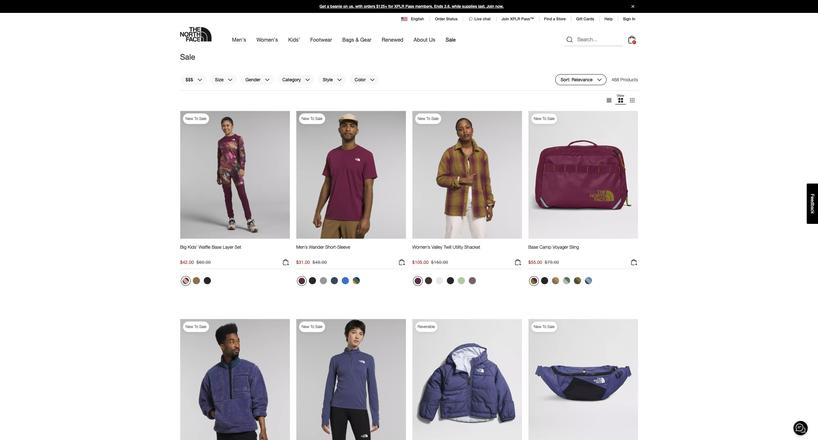 Task type: vqa. For each thing, say whether or not it's contained in the screenshot.
rightmost a
yes



Task type: describe. For each thing, give the bounding box(es) containing it.
to for lumbnical—s image
[[543, 324, 547, 329]]

waffle
[[199, 244, 211, 250]]

new to sale for big kids' waffle base layer set image on the left of the page
[[186, 116, 206, 121]]

sale for the men's extreme pile pullover image
[[199, 324, 206, 329]]

find a store
[[544, 17, 566, 21]]

a for beanie
[[327, 4, 329, 9]]

tnf black image
[[447, 277, 454, 284]]

join xplr pass™
[[502, 17, 534, 21]]

$150.00
[[431, 259, 448, 265]]

468 products
[[612, 77, 638, 82]]

$$$
[[186, 77, 193, 82]]

Boysenberry/Sulphur Moss radio
[[529, 276, 539, 286]]

Boysenberry Paint Lightening Small Print radio
[[181, 276, 191, 286]]

c
[[810, 209, 816, 211]]

1
[[634, 41, 635, 44]]

$55.00
[[529, 259, 542, 265]]

Meld Grey Heather radio
[[318, 275, 329, 286]]

bags
[[342, 36, 354, 43]]

2 e from the top
[[810, 199, 816, 202]]

utility brown camo texture small print image
[[193, 277, 200, 284]]

get a beanie on us, with orders $125+ for xplr pass members. ends 2.6, while supplies last. join now.
[[320, 4, 504, 9]]

get
[[320, 4, 326, 9]]

boysenberry/sulphur moss image
[[531, 278, 537, 284]]

TNF Black radio
[[202, 275, 212, 286]]

sale for women's sunriser ¼-zip image
[[315, 324, 323, 329]]

renewed link
[[382, 31, 404, 48]]

sale for women's valley twill utility shacket image
[[432, 116, 439, 121]]

view
[[617, 93, 625, 97]]

meld grey heather image
[[320, 277, 327, 284]]

now.
[[496, 4, 504, 9]]

category button
[[277, 74, 315, 85]]

468 products status
[[612, 74, 638, 85]]

to for men's wander short-sleeve image
[[311, 116, 314, 121]]

2 tnf black radio from the left
[[445, 275, 456, 286]]

english link
[[402, 16, 425, 22]]

sign
[[623, 17, 631, 21]]

sale for men's wander short-sleeve image
[[315, 116, 323, 121]]

tnf black/tnf white image
[[541, 277, 548, 284]]

boysenberry image
[[299, 278, 305, 284]]

big kids' waffle base layer set
[[180, 244, 241, 250]]

xplr inside get a beanie on us, with orders $125+ for xplr pass members. ends 2.6, while supplies last. join now. link
[[395, 4, 405, 9]]

find a store link
[[544, 17, 566, 21]]

set
[[235, 244, 241, 250]]

orders
[[364, 4, 375, 9]]

shady blue image
[[331, 277, 338, 284]]

Sulphur Moss/New Taupe Green radio
[[573, 275, 583, 286]]

join xplr pass™ link
[[502, 17, 534, 21]]

new to sale for the base camp voyager sling image
[[534, 116, 555, 121]]

new for lumbnical—s image
[[534, 324, 542, 329]]

voyager
[[553, 244, 569, 250]]

sale for lumbnical—s image
[[548, 324, 555, 329]]

1 tnf black radio from the left
[[307, 275, 318, 286]]

tnf black image for tnf black radio
[[204, 277, 211, 284]]

optic blue image
[[342, 277, 349, 284]]

about us link
[[414, 31, 436, 48]]

new to sale for the men's extreme pile pullover image
[[186, 324, 206, 329]]

chat
[[483, 17, 491, 21]]

a inside button
[[810, 207, 816, 209]]

bags & gear link
[[342, 31, 372, 48]]

live
[[475, 17, 482, 21]]

shacket
[[465, 244, 481, 250]]

members.
[[415, 4, 433, 9]]

women's
[[257, 36, 278, 43]]

Search search field
[[565, 33, 623, 46]]

$125+
[[377, 4, 387, 9]]

size
[[215, 77, 224, 82]]

$79.00
[[545, 259, 559, 265]]

almond butter/utility brown image
[[552, 277, 559, 284]]

about
[[414, 36, 428, 43]]

renewed
[[382, 36, 404, 43]]

1 link
[[627, 34, 637, 45]]

big kids' waffle base layer set button
[[180, 244, 241, 256]]

the north face home page image
[[180, 27, 211, 42]]

0 horizontal spatial join
[[487, 4, 494, 9]]

us,
[[349, 4, 354, 9]]

new to sale for men's wander short-sleeve image
[[302, 116, 323, 121]]

new for women's valley twill utility shacket image
[[418, 116, 426, 121]]

utility
[[453, 244, 463, 250]]

gender button
[[240, 74, 274, 85]]

while
[[452, 4, 461, 9]]

with
[[355, 4, 363, 9]]

about us
[[414, 36, 436, 43]]

order status link
[[435, 17, 458, 21]]

$choose color$ option group for $79.00
[[529, 275, 594, 288]]

coal brown image
[[425, 277, 432, 284]]

sort: relevance button
[[556, 74, 607, 85]]

color button
[[349, 74, 380, 85]]

find
[[544, 17, 552, 21]]

Boysenberry Large Halfdome Shadow Plaid radio
[[413, 276, 423, 286]]

to for women's valley twill utility shacket image
[[427, 116, 431, 121]]

supplies
[[462, 4, 477, 9]]

gardenia white image
[[436, 277, 443, 284]]

big
[[180, 244, 187, 250]]

$$$ button
[[180, 74, 207, 85]]

base camp voyager sling button
[[529, 244, 579, 256]]

TNF Black/TNF White radio
[[540, 275, 550, 286]]

Summit Navy Camo Texture Print radio
[[351, 275, 362, 286]]

close image
[[629, 5, 637, 8]]

help
[[605, 17, 613, 21]]

Boysenberry radio
[[297, 276, 307, 286]]

1 vertical spatial join
[[502, 17, 509, 21]]

on
[[343, 4, 348, 9]]

Misty Sage Icon Plaid 2 radio
[[456, 275, 467, 286]]

women's valley twill utility shacket image
[[412, 111, 522, 239]]

misty sage icon plaid 2 image
[[458, 277, 465, 284]]

Gardenia White radio
[[434, 275, 445, 286]]

gift cards link
[[576, 17, 595, 21]]

sort:
[[561, 77, 571, 82]]

gear
[[360, 36, 372, 43]]

reversible
[[418, 324, 435, 329]]

new to sale for women's sunriser ¼-zip image
[[302, 324, 323, 329]]

tnf black image for second tnf black option from the right
[[309, 277, 316, 284]]

gift cards
[[576, 17, 595, 21]]

sleeve
[[338, 244, 350, 250]]

pass
[[406, 4, 414, 9]]



Task type: locate. For each thing, give the bounding box(es) containing it.
Shady Blue radio
[[329, 275, 340, 286]]

live chat button
[[468, 16, 492, 22]]

1 vertical spatial a
[[553, 17, 556, 21]]

Dark Sage/Misty Sage radio
[[562, 275, 572, 286]]

kids' link
[[288, 31, 300, 48]]

to for the base camp voyager sling image
[[543, 116, 547, 121]]

color
[[355, 77, 366, 82]]

products
[[621, 77, 638, 82]]

kids'
[[288, 36, 300, 43]]

women's sunriser ¼-zip image
[[296, 319, 406, 440]]

sort: relevance
[[561, 77, 593, 82]]

lumbnical—s image
[[529, 319, 638, 440]]

women's link
[[257, 31, 278, 48]]

in
[[632, 17, 636, 21]]

footwear link
[[310, 31, 332, 48]]

wander
[[309, 244, 324, 250]]

2 base from the left
[[529, 244, 539, 250]]

new for the base camp voyager sling image
[[534, 116, 542, 121]]

footwear
[[310, 36, 332, 43]]

store
[[557, 17, 566, 21]]

search all image
[[566, 36, 574, 43]]

english
[[411, 17, 424, 21]]

0 vertical spatial xplr
[[395, 4, 405, 9]]

new
[[186, 116, 193, 121], [302, 116, 309, 121], [418, 116, 426, 121], [534, 116, 542, 121], [186, 324, 193, 329], [302, 324, 309, 329], [534, 324, 542, 329]]

base camp voyager sling image
[[529, 111, 638, 239]]

gift
[[576, 17, 583, 21]]

tnf black image right boysenberry image
[[309, 277, 316, 284]]

2 $choose color$ option group from the left
[[296, 275, 362, 288]]

base left layer
[[212, 244, 222, 250]]

boysenberry paint lightening small print image
[[182, 278, 189, 284]]

summit navy camo texture print image
[[353, 277, 360, 284]]

live chat
[[475, 17, 491, 21]]

2 vertical spatial a
[[810, 207, 816, 209]]

sale link
[[446, 31, 456, 48]]

tnf black radio right boysenberry image
[[307, 275, 318, 286]]

men's
[[296, 244, 308, 250]]

to
[[194, 116, 198, 121], [311, 116, 314, 121], [427, 116, 431, 121], [543, 116, 547, 121], [194, 324, 198, 329], [311, 324, 314, 329], [543, 324, 547, 329]]

base left camp at the right
[[529, 244, 539, 250]]

men's link
[[232, 31, 246, 48]]

a for store
[[553, 17, 556, 21]]

men's extreme pile pullover image
[[180, 319, 290, 440]]

kids'
[[188, 244, 198, 250]]

order status
[[435, 17, 458, 21]]

a up 'k'
[[810, 207, 816, 209]]

1 horizontal spatial a
[[553, 17, 556, 21]]

0 horizontal spatial tnf black image
[[204, 277, 211, 284]]

for
[[389, 4, 393, 9]]

base camp voyager sling
[[529, 244, 579, 250]]

0 vertical spatial join
[[487, 4, 494, 9]]

e up "d"
[[810, 197, 816, 199]]

help link
[[605, 17, 613, 21]]

new for women's sunriser ¼-zip image
[[302, 324, 309, 329]]

Coal Brown radio
[[423, 275, 434, 286]]

fawn grey large halfdome shadow plaid image
[[469, 277, 476, 284]]

k
[[810, 211, 816, 214]]

1 horizontal spatial xplr
[[510, 17, 520, 21]]

a right get
[[327, 4, 329, 9]]

join down now.
[[502, 17, 509, 21]]

sign in
[[623, 17, 636, 21]]

base inside big kids' waffle base layer set button
[[212, 244, 222, 250]]

relevance
[[572, 77, 593, 82]]

join right last.
[[487, 4, 494, 9]]

style button
[[317, 74, 347, 85]]

Fawn Grey Large Halfdome Shadow Plaid radio
[[467, 275, 478, 286]]

get a beanie on us, with orders $125+ for xplr pass members. ends 2.6, while supplies last. join now. link
[[0, 0, 819, 13]]

$31.00
[[296, 259, 310, 265]]

0 vertical spatial a
[[327, 4, 329, 9]]

base inside base camp voyager sling button
[[529, 244, 539, 250]]

layer
[[223, 244, 234, 250]]

order
[[435, 17, 445, 21]]

size button
[[210, 74, 238, 85]]

3 $choose color$ option group from the left
[[412, 275, 478, 288]]

0 horizontal spatial a
[[327, 4, 329, 9]]

join
[[487, 4, 494, 9], [502, 17, 509, 21]]

TNF Black radio
[[307, 275, 318, 286], [445, 275, 456, 286]]

1 tnf black image from the left
[[204, 277, 211, 284]]

1 horizontal spatial join
[[502, 17, 509, 21]]

to for the men's extreme pile pullover image
[[194, 324, 198, 329]]

men's
[[232, 36, 246, 43]]

new to sale for lumbnical—s image
[[534, 324, 555, 329]]

$choose color$ option group for $45.00
[[296, 275, 362, 288]]

women's valley twill utility shacket button
[[412, 244, 481, 256]]

0 horizontal spatial tnf black radio
[[307, 275, 318, 286]]

baby reversible perrito hooded jacket image
[[412, 319, 522, 440]]

xplr
[[395, 4, 405, 9], [510, 17, 520, 21]]

sign in button
[[623, 17, 636, 21]]

to for big kids' waffle base layer set image on the left of the page
[[194, 116, 198, 121]]

a
[[327, 4, 329, 9], [553, 17, 556, 21], [810, 207, 816, 209]]

1 horizontal spatial tnf black radio
[[445, 275, 456, 286]]

new for men's wander short-sleeve image
[[302, 116, 309, 121]]

$choose color$ option group for $150.00
[[412, 275, 478, 288]]

1 e from the top
[[810, 197, 816, 199]]

Utility Brown Camo Texture Small Print radio
[[191, 275, 201, 286]]

us
[[429, 36, 436, 43]]

f
[[810, 194, 816, 197]]

$42.00
[[180, 259, 194, 265]]

short-
[[325, 244, 338, 250]]

$105.00
[[412, 259, 429, 265]]

$45.00
[[313, 259, 327, 265]]

tnf black image right utility brown camo texture small print icon
[[204, 277, 211, 284]]

1 horizontal spatial base
[[529, 244, 539, 250]]

Indigo Stone/Steel Blue/Shady Blue radio
[[583, 275, 594, 286]]

twill
[[444, 244, 452, 250]]

f e e d b a c k
[[810, 194, 816, 214]]

2 horizontal spatial a
[[810, 207, 816, 209]]

last.
[[478, 4, 486, 9]]

pass™
[[522, 17, 534, 21]]

$choose color$ option group
[[180, 275, 213, 288], [296, 275, 362, 288], [412, 275, 478, 288], [529, 275, 594, 288]]

camp
[[540, 244, 552, 250]]

xplr left pass™
[[510, 17, 520, 21]]

indigo stone/steel blue/shady blue image
[[585, 277, 592, 284]]

men's wander short-sleeve image
[[296, 111, 406, 239]]

boysenberry large halfdome shadow plaid image
[[415, 278, 421, 284]]

category
[[283, 77, 301, 82]]

$choose color$ option group for $60.00
[[180, 275, 213, 288]]

0 horizontal spatial xplr
[[395, 4, 405, 9]]

Almond Butter/Utility Brown radio
[[551, 275, 561, 286]]

1 vertical spatial xplr
[[510, 17, 520, 21]]

Optic Blue radio
[[340, 275, 351, 286]]

0 horizontal spatial base
[[212, 244, 222, 250]]

sling
[[570, 244, 579, 250]]

d
[[810, 202, 816, 204]]

468
[[612, 77, 620, 82]]

style
[[323, 77, 333, 82]]

men's wander short-sleeve
[[296, 244, 350, 250]]

tnf black image
[[204, 277, 211, 284], [309, 277, 316, 284]]

ends
[[434, 4, 443, 9]]

sulphur moss/new taupe green image
[[574, 277, 581, 284]]

big kids' waffle base layer set image
[[180, 111, 290, 239]]

to for women's sunriser ¼-zip image
[[311, 324, 314, 329]]

dark sage/misty sage image
[[563, 277, 570, 284]]

&
[[356, 36, 359, 43]]

cards
[[584, 17, 595, 21]]

b
[[810, 204, 816, 207]]

new for big kids' waffle base layer set image on the left of the page
[[186, 116, 193, 121]]

2 tnf black image from the left
[[309, 277, 316, 284]]

e up b
[[810, 199, 816, 202]]

beanie
[[330, 4, 342, 9]]

sale for the base camp voyager sling image
[[548, 116, 555, 121]]

1 horizontal spatial tnf black image
[[309, 277, 316, 284]]

1 base from the left
[[212, 244, 222, 250]]

4 $choose color$ option group from the left
[[529, 275, 594, 288]]

xplr right for
[[395, 4, 405, 9]]

sale for big kids' waffle base layer set image on the left of the page
[[199, 116, 206, 121]]

new for the men's extreme pile pullover image
[[186, 324, 193, 329]]

bags & gear
[[342, 36, 372, 43]]

valley
[[432, 244, 443, 250]]

status
[[446, 17, 458, 21]]

a right "find"
[[553, 17, 556, 21]]

new to sale for women's valley twill utility shacket image
[[418, 116, 439, 121]]

tnf black image inside option
[[309, 277, 316, 284]]

tnf black image inside radio
[[204, 277, 211, 284]]

1 $choose color$ option group from the left
[[180, 275, 213, 288]]

view list box
[[603, 93, 638, 107]]

women's
[[412, 244, 430, 250]]

tnf black radio right gardenia white icon
[[445, 275, 456, 286]]

men's wander short-sleeve button
[[296, 244, 350, 256]]



